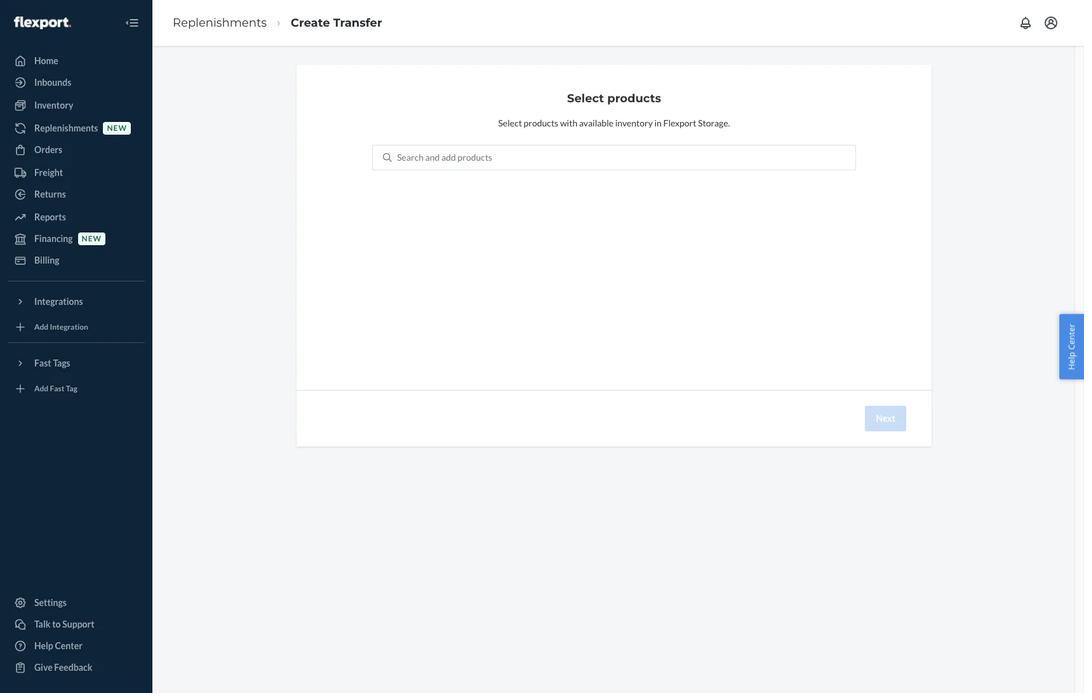 Task type: describe. For each thing, give the bounding box(es) containing it.
search and add products
[[397, 152, 492, 163]]

returns
[[34, 189, 66, 199]]

reports
[[34, 212, 66, 222]]

freight link
[[8, 163, 145, 183]]

open notifications image
[[1018, 15, 1034, 30]]

0 horizontal spatial help
[[34, 640, 53, 651]]

1 vertical spatial replenishments
[[34, 123, 98, 133]]

give feedback
[[34, 662, 92, 673]]

transfer
[[333, 16, 382, 30]]

next
[[876, 413, 896, 424]]

add fast tag link
[[8, 379, 145, 399]]

talk to support button
[[8, 614, 145, 635]]

add
[[442, 152, 456, 163]]

integrations button
[[8, 292, 145, 312]]

orders
[[34, 144, 62, 155]]

close navigation image
[[125, 15, 140, 30]]

billing
[[34, 255, 59, 266]]

support
[[62, 619, 94, 630]]

settings link
[[8, 593, 145, 613]]

create transfer
[[291, 16, 382, 30]]

available
[[579, 118, 614, 128]]

help center button
[[1060, 314, 1084, 379]]

integration
[[50, 322, 88, 332]]

0 horizontal spatial products
[[458, 152, 492, 163]]

inbounds link
[[8, 72, 145, 93]]

inbounds
[[34, 77, 71, 88]]

flexport logo image
[[14, 16, 71, 29]]

add for add fast tag
[[34, 384, 48, 393]]

0 horizontal spatial center
[[55, 640, 83, 651]]

fast tags button
[[8, 353, 145, 374]]

search
[[397, 152, 424, 163]]

storage.
[[698, 118, 730, 128]]

help inside button
[[1066, 352, 1078, 370]]

select for select products with available inventory in flexport storage.
[[498, 118, 522, 128]]

give
[[34, 662, 52, 673]]

fast inside dropdown button
[[34, 358, 51, 368]]

fast tags
[[34, 358, 70, 368]]

to
[[52, 619, 61, 630]]

home link
[[8, 51, 145, 71]]

help center inside button
[[1066, 323, 1078, 370]]

open account menu image
[[1044, 15, 1059, 30]]

select for select products
[[567, 91, 604, 105]]

home
[[34, 55, 58, 66]]

help center link
[[8, 636, 145, 656]]



Task type: locate. For each thing, give the bounding box(es) containing it.
1 horizontal spatial products
[[524, 118, 559, 128]]

products right add
[[458, 152, 492, 163]]

billing link
[[8, 250, 145, 271]]

reports link
[[8, 207, 145, 227]]

0 horizontal spatial select
[[498, 118, 522, 128]]

products left the with
[[524, 118, 559, 128]]

fast left 'tag'
[[50, 384, 64, 393]]

1 horizontal spatial select
[[567, 91, 604, 105]]

help
[[1066, 352, 1078, 370], [34, 640, 53, 651]]

fast left the tags
[[34, 358, 51, 368]]

add fast tag
[[34, 384, 77, 393]]

settings
[[34, 597, 67, 608]]

add integration
[[34, 322, 88, 332]]

freight
[[34, 167, 63, 178]]

replenishments
[[173, 16, 267, 30], [34, 123, 98, 133]]

1 horizontal spatial help
[[1066, 352, 1078, 370]]

select left the with
[[498, 118, 522, 128]]

center
[[1066, 323, 1078, 349], [55, 640, 83, 651]]

1 horizontal spatial new
[[107, 124, 127, 133]]

new up orders link
[[107, 124, 127, 133]]

1 vertical spatial fast
[[50, 384, 64, 393]]

in
[[655, 118, 662, 128]]

1 horizontal spatial center
[[1066, 323, 1078, 349]]

2 horizontal spatial products
[[607, 91, 661, 105]]

center inside button
[[1066, 323, 1078, 349]]

1 horizontal spatial replenishments
[[173, 16, 267, 30]]

tag
[[66, 384, 77, 393]]

select products
[[567, 91, 661, 105]]

1 vertical spatial select
[[498, 118, 522, 128]]

0 vertical spatial center
[[1066, 323, 1078, 349]]

new
[[107, 124, 127, 133], [82, 234, 102, 244]]

add left integration
[[34, 322, 48, 332]]

add down 'fast tags'
[[34, 384, 48, 393]]

inventory link
[[8, 95, 145, 116]]

fast
[[34, 358, 51, 368], [50, 384, 64, 393]]

add
[[34, 322, 48, 332], [34, 384, 48, 393]]

add integration link
[[8, 317, 145, 337]]

1 add from the top
[[34, 322, 48, 332]]

1 vertical spatial center
[[55, 640, 83, 651]]

search image
[[383, 153, 392, 162]]

1 vertical spatial help center
[[34, 640, 83, 651]]

integrations
[[34, 296, 83, 307]]

0 vertical spatial add
[[34, 322, 48, 332]]

0 vertical spatial new
[[107, 124, 127, 133]]

1 vertical spatial add
[[34, 384, 48, 393]]

inventory
[[615, 118, 653, 128]]

2 vertical spatial products
[[458, 152, 492, 163]]

0 horizontal spatial help center
[[34, 640, 83, 651]]

replenishments inside breadcrumbs navigation
[[173, 16, 267, 30]]

1 vertical spatial products
[[524, 118, 559, 128]]

tags
[[53, 358, 70, 368]]

0 vertical spatial help center
[[1066, 323, 1078, 370]]

add for add integration
[[34, 322, 48, 332]]

breadcrumbs navigation
[[163, 4, 392, 42]]

give feedback button
[[8, 657, 145, 678]]

0 vertical spatial help
[[1066, 352, 1078, 370]]

1 vertical spatial help
[[34, 640, 53, 651]]

0 vertical spatial select
[[567, 91, 604, 105]]

and
[[425, 152, 440, 163]]

talk
[[34, 619, 50, 630]]

help center
[[1066, 323, 1078, 370], [34, 640, 83, 651]]

replenishments link
[[173, 16, 267, 30]]

0 horizontal spatial new
[[82, 234, 102, 244]]

with
[[560, 118, 578, 128]]

create transfer link
[[291, 16, 382, 30]]

new for replenishments
[[107, 124, 127, 133]]

returns link
[[8, 184, 145, 205]]

feedback
[[54, 662, 92, 673]]

flexport
[[664, 118, 697, 128]]

2 add from the top
[[34, 384, 48, 393]]

next button
[[865, 406, 907, 431]]

create
[[291, 16, 330, 30]]

select up available
[[567, 91, 604, 105]]

new down reports link
[[82, 234, 102, 244]]

products
[[607, 91, 661, 105], [524, 118, 559, 128], [458, 152, 492, 163]]

orders link
[[8, 140, 145, 160]]

0 vertical spatial products
[[607, 91, 661, 105]]

inventory
[[34, 100, 73, 111]]

1 horizontal spatial help center
[[1066, 323, 1078, 370]]

products for select products with available inventory in flexport storage.
[[524, 118, 559, 128]]

0 vertical spatial fast
[[34, 358, 51, 368]]

0 vertical spatial replenishments
[[173, 16, 267, 30]]

select
[[567, 91, 604, 105], [498, 118, 522, 128]]

new for financing
[[82, 234, 102, 244]]

products for select products
[[607, 91, 661, 105]]

1 vertical spatial new
[[82, 234, 102, 244]]

products up inventory
[[607, 91, 661, 105]]

0 horizontal spatial replenishments
[[34, 123, 98, 133]]

select products with available inventory in flexport storage.
[[498, 118, 730, 128]]

financing
[[34, 233, 73, 244]]

talk to support
[[34, 619, 94, 630]]



Task type: vqa. For each thing, say whether or not it's contained in the screenshot.
the bottom New
yes



